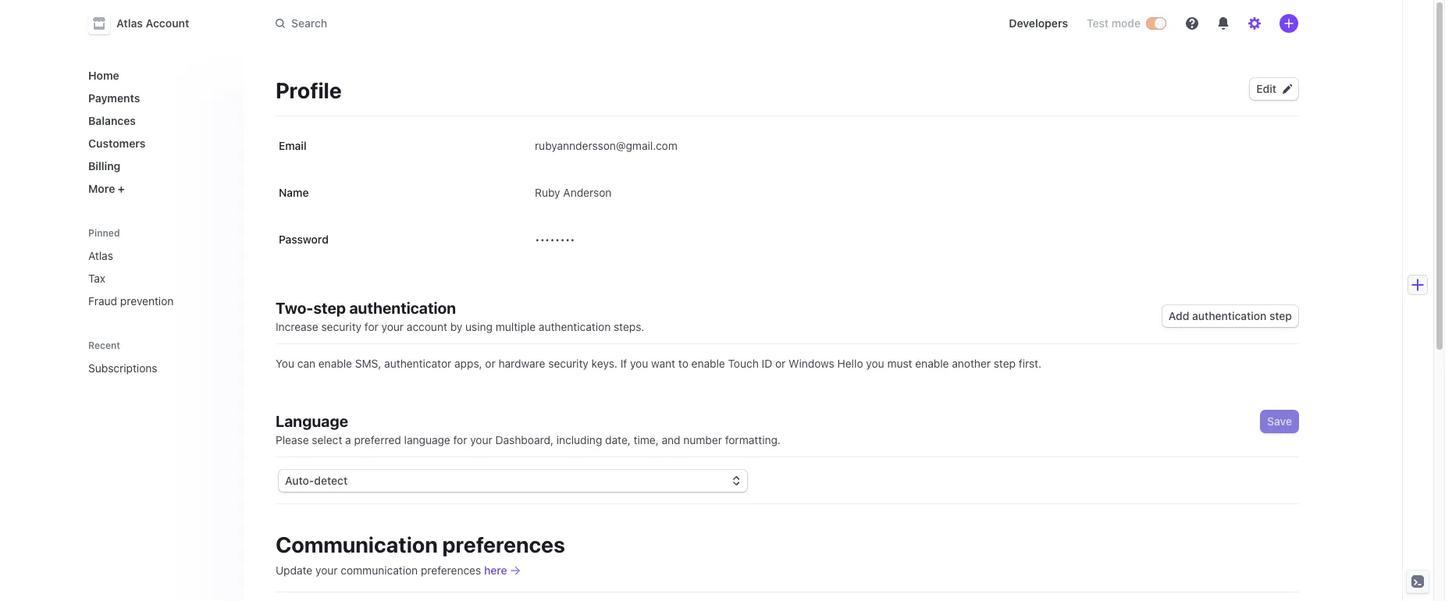 Task type: vqa. For each thing, say whether or not it's contained in the screenshot.


Task type: locate. For each thing, give the bounding box(es) containing it.
settings image
[[1248, 17, 1261, 30]]

1 horizontal spatial your
[[381, 320, 404, 333]]

1 horizontal spatial enable
[[691, 357, 725, 370]]

customers
[[88, 137, 146, 150]]

security
[[321, 320, 362, 333], [548, 357, 589, 370]]

subscriptions
[[88, 361, 157, 375]]

keys.
[[592, 357, 617, 370]]

2 horizontal spatial step
[[1269, 309, 1292, 322]]

add authentication step
[[1169, 309, 1292, 322]]

multiple
[[496, 320, 536, 333]]

dashboard,
[[495, 433, 554, 447]]

preferred
[[354, 433, 401, 447]]

for right language
[[453, 433, 467, 447]]

1 vertical spatial atlas
[[88, 249, 113, 262]]

increase
[[276, 320, 318, 333]]

add authentication step button
[[1162, 305, 1298, 327]]

your right update
[[315, 564, 338, 577]]

2 enable from the left
[[691, 357, 725, 370]]

0 horizontal spatial for
[[365, 320, 378, 333]]

update
[[276, 564, 313, 577]]

1 horizontal spatial for
[[453, 433, 467, 447]]

detect
[[314, 474, 348, 487]]

2 or from the left
[[775, 357, 786, 370]]

2 horizontal spatial enable
[[915, 357, 949, 370]]

save
[[1267, 415, 1292, 428]]

including
[[556, 433, 602, 447]]

2 horizontal spatial authentication
[[1192, 309, 1267, 322]]

must
[[887, 357, 912, 370]]

1 you from the left
[[630, 357, 648, 370]]

security right increase
[[321, 320, 362, 333]]

0 vertical spatial atlas
[[116, 16, 143, 30]]

authentication right add
[[1192, 309, 1267, 322]]

enable right to
[[691, 357, 725, 370]]

more
[[88, 182, 115, 195]]

atlas
[[116, 16, 143, 30], [88, 249, 113, 262]]

you left must on the bottom of the page
[[866, 357, 884, 370]]

edit
[[1256, 82, 1276, 95]]

0 vertical spatial your
[[381, 320, 404, 333]]

0 horizontal spatial atlas
[[88, 249, 113, 262]]

ruby anderson
[[535, 186, 612, 199]]

you
[[276, 357, 294, 370]]

atlas down pinned at the left top of page
[[88, 249, 113, 262]]

1 horizontal spatial or
[[775, 357, 786, 370]]

test mode
[[1087, 16, 1141, 30]]

authentication up the account
[[349, 299, 456, 317]]

select
[[312, 433, 342, 447]]

1 horizontal spatial you
[[866, 357, 884, 370]]

date,
[[605, 433, 631, 447]]

0 vertical spatial security
[[321, 320, 362, 333]]

step inside popup button
[[1269, 309, 1292, 322]]

auto-
[[285, 474, 314, 487]]

2 horizontal spatial your
[[470, 433, 492, 447]]

here
[[484, 564, 507, 577]]

your inside the two-step authentication increase security for your account by using multiple authentication steps.
[[381, 320, 404, 333]]

billing link
[[82, 153, 232, 179]]

or right apps,
[[485, 357, 496, 370]]

fraud prevention link
[[82, 288, 232, 314]]

1 horizontal spatial atlas
[[116, 16, 143, 30]]

••••••••
[[535, 233, 575, 246]]

0 horizontal spatial you
[[630, 357, 648, 370]]

fraud
[[88, 294, 117, 308]]

Search text field
[[266, 9, 707, 38]]

preferences down communication preferences at the bottom left
[[421, 564, 481, 577]]

communication
[[341, 564, 418, 577]]

enable right can
[[318, 357, 352, 370]]

you
[[630, 357, 648, 370], [866, 357, 884, 370]]

your left the account
[[381, 320, 404, 333]]

language please select a preferred language for your dashboard, including date, time, and number formatting.
[[276, 412, 781, 447]]

0 horizontal spatial step
[[313, 299, 346, 317]]

using
[[465, 320, 493, 333]]

for up the sms, in the bottom left of the page
[[365, 320, 378, 333]]

2 vertical spatial your
[[315, 564, 338, 577]]

1 vertical spatial security
[[548, 357, 589, 370]]

your left 'dashboard,'
[[470, 433, 492, 447]]

name
[[279, 186, 309, 199]]

1 vertical spatial your
[[470, 433, 492, 447]]

customers link
[[82, 130, 232, 156]]

sms,
[[355, 357, 381, 370]]

here link
[[484, 563, 520, 578]]

atlas inside pinned element
[[88, 249, 113, 262]]

auto-detect button
[[279, 470, 747, 492]]

0 vertical spatial preferences
[[442, 532, 565, 557]]

1 horizontal spatial security
[[548, 357, 589, 370]]

and
[[662, 433, 680, 447]]

0 horizontal spatial enable
[[318, 357, 352, 370]]

0 horizontal spatial security
[[321, 320, 362, 333]]

payments link
[[82, 85, 232, 111]]

preferences up here link
[[442, 532, 565, 557]]

preferences
[[442, 532, 565, 557], [421, 564, 481, 577]]

or right id
[[775, 357, 786, 370]]

authentication up keys.
[[539, 320, 611, 333]]

atlas left account
[[116, 16, 143, 30]]

authentication
[[349, 299, 456, 317], [1192, 309, 1267, 322], [539, 320, 611, 333]]

your
[[381, 320, 404, 333], [470, 433, 492, 447], [315, 564, 338, 577]]

1 vertical spatial for
[[453, 433, 467, 447]]

step inside the two-step authentication increase security for your account by using multiple authentication steps.
[[313, 299, 346, 317]]

steps.
[[614, 320, 644, 333]]

core navigation links element
[[82, 62, 232, 201]]

security left keys.
[[548, 357, 589, 370]]

for
[[365, 320, 378, 333], [453, 433, 467, 447]]

step
[[313, 299, 346, 317], [1269, 309, 1292, 322], [994, 357, 1016, 370]]

enable right must on the bottom of the page
[[915, 357, 949, 370]]

can
[[297, 357, 315, 370]]

formatting.
[[725, 433, 781, 447]]

anderson
[[563, 186, 612, 199]]

account
[[146, 16, 189, 30]]

0 vertical spatial for
[[365, 320, 378, 333]]

0 horizontal spatial your
[[315, 564, 338, 577]]

or
[[485, 357, 496, 370], [775, 357, 786, 370]]

atlas for atlas
[[88, 249, 113, 262]]

atlas inside button
[[116, 16, 143, 30]]

by
[[450, 320, 462, 333]]

payments
[[88, 91, 140, 105]]

you right if
[[630, 357, 648, 370]]

enable
[[318, 357, 352, 370], [691, 357, 725, 370], [915, 357, 949, 370]]

authentication inside popup button
[[1192, 309, 1267, 322]]

atlas account button
[[88, 12, 205, 34]]

developers
[[1009, 16, 1068, 30]]

0 horizontal spatial or
[[485, 357, 496, 370]]



Task type: describe. For each thing, give the bounding box(es) containing it.
mode
[[1111, 16, 1141, 30]]

if
[[620, 357, 627, 370]]

ruby
[[535, 186, 560, 199]]

home
[[88, 69, 119, 82]]

Search search field
[[266, 9, 707, 38]]

want
[[651, 357, 675, 370]]

to
[[678, 357, 688, 370]]

hello
[[837, 357, 863, 370]]

+
[[118, 182, 125, 195]]

svg image
[[1283, 84, 1292, 94]]

atlas account
[[116, 16, 189, 30]]

add
[[1169, 309, 1189, 322]]

0 horizontal spatial authentication
[[349, 299, 456, 317]]

balances link
[[82, 108, 232, 133]]

1 or from the left
[[485, 357, 496, 370]]

tax link
[[82, 265, 232, 291]]

edit button
[[1250, 78, 1298, 100]]

email
[[279, 139, 306, 152]]

1 horizontal spatial step
[[994, 357, 1016, 370]]

language
[[276, 412, 348, 430]]

1 enable from the left
[[318, 357, 352, 370]]

for inside language please select a preferred language for your dashboard, including date, time, and number formatting.
[[453, 433, 467, 447]]

1 horizontal spatial authentication
[[539, 320, 611, 333]]

password
[[279, 233, 329, 246]]

time,
[[634, 433, 659, 447]]

billing
[[88, 159, 120, 173]]

notifications image
[[1217, 17, 1230, 30]]

test
[[1087, 16, 1109, 30]]

two-
[[276, 299, 313, 317]]

search
[[291, 16, 327, 30]]

update your communication preferences
[[276, 564, 484, 577]]

your inside language please select a preferred language for your dashboard, including date, time, and number formatting.
[[470, 433, 492, 447]]

account
[[407, 320, 447, 333]]

another
[[952, 357, 991, 370]]

atlas link
[[82, 243, 232, 269]]

language
[[404, 433, 450, 447]]

pinned
[[88, 227, 120, 239]]

recent navigation links element
[[73, 333, 244, 381]]

auto-detect
[[285, 474, 348, 487]]

two-step authentication increase security for your account by using multiple authentication steps.
[[276, 299, 644, 333]]

a
[[345, 433, 351, 447]]

profile
[[276, 77, 342, 103]]

3 enable from the left
[[915, 357, 949, 370]]

help image
[[1186, 17, 1198, 30]]

communication
[[276, 532, 438, 557]]

windows
[[789, 357, 834, 370]]

touch
[[728, 357, 759, 370]]

number
[[683, 433, 722, 447]]

you can enable sms, authenticator apps, or hardware security keys. if you want to enable touch id or windows hello you must enable another step first.
[[276, 357, 1042, 370]]

fraud prevention
[[88, 294, 174, 308]]

pinned element
[[82, 243, 232, 314]]

subscriptions link
[[82, 355, 210, 381]]

security inside the two-step authentication increase security for your account by using multiple authentication steps.
[[321, 320, 362, 333]]

hardware
[[498, 357, 545, 370]]

id
[[762, 357, 772, 370]]

2 you from the left
[[866, 357, 884, 370]]

please
[[276, 433, 309, 447]]

pinned navigation links element
[[82, 220, 235, 314]]

atlas for atlas account
[[116, 16, 143, 30]]

tax
[[88, 272, 105, 285]]

rubyanndersson@gmail.com
[[535, 139, 678, 152]]

developers link
[[1003, 11, 1074, 36]]

for inside the two-step authentication increase security for your account by using multiple authentication steps.
[[365, 320, 378, 333]]

authenticator
[[384, 357, 451, 370]]

communication preferences
[[276, 532, 565, 557]]

more +
[[88, 182, 125, 195]]

1 vertical spatial preferences
[[421, 564, 481, 577]]

prevention
[[120, 294, 174, 308]]

first.
[[1019, 357, 1042, 370]]

recent
[[88, 340, 120, 351]]

home link
[[82, 62, 232, 88]]

apps,
[[454, 357, 482, 370]]

save button
[[1261, 411, 1298, 433]]

balances
[[88, 114, 136, 127]]



